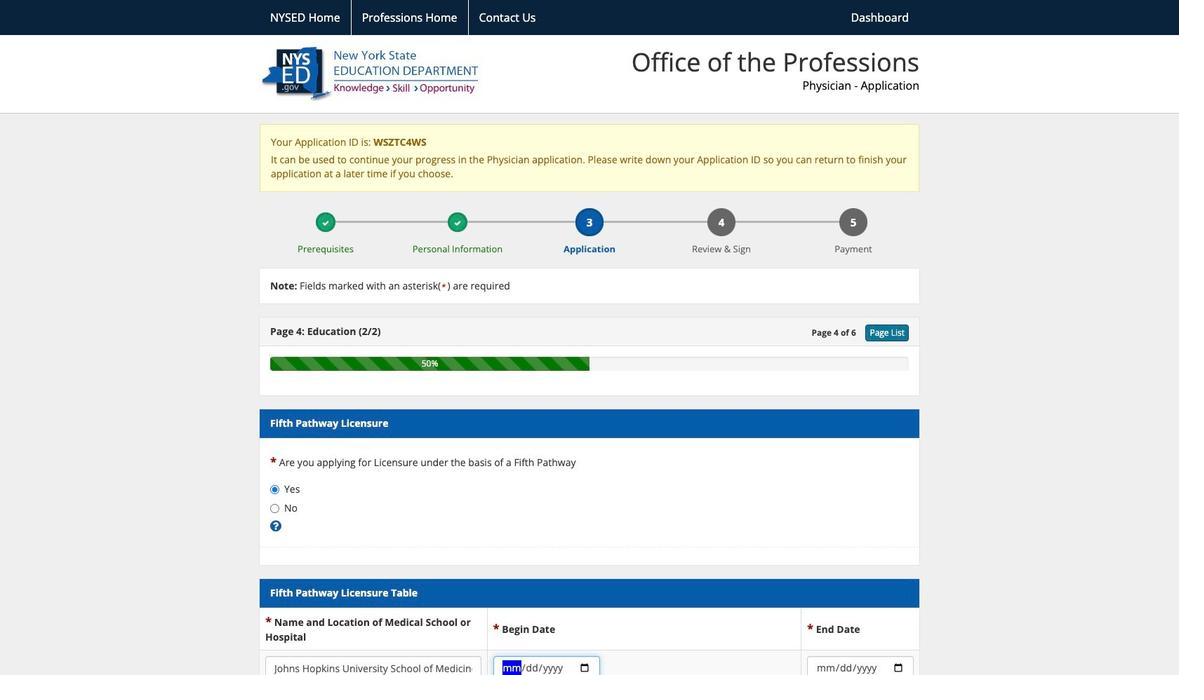 Task type: locate. For each thing, give the bounding box(es) containing it.
None radio
[[270, 486, 279, 495], [270, 505, 279, 514], [270, 486, 279, 495], [270, 505, 279, 514]]

None text field
[[265, 657, 481, 676]]

progress bar
[[270, 357, 590, 371]]

check image
[[322, 219, 329, 226], [454, 219, 461, 226]]

mm/dd/yyyy date field
[[493, 657, 600, 676], [807, 657, 914, 676]]

2 mm/dd/yyyy date field from the left
[[807, 657, 914, 676]]

0 horizontal spatial mm/dd/yyyy date field
[[493, 657, 600, 676]]

alert
[[260, 124, 919, 192]]

help information image
[[270, 522, 281, 532]]

0 horizontal spatial check image
[[322, 219, 329, 226]]

1 mm/dd/yyyy date field from the left
[[493, 657, 600, 676]]

1 horizontal spatial check image
[[454, 219, 461, 226]]

1 horizontal spatial mm/dd/yyyy date field
[[807, 657, 914, 676]]



Task type: vqa. For each thing, say whether or not it's contained in the screenshot.
the ID text field
no



Task type: describe. For each thing, give the bounding box(es) containing it.
1 check image from the left
[[322, 219, 329, 226]]

2 check image from the left
[[454, 219, 461, 226]]



